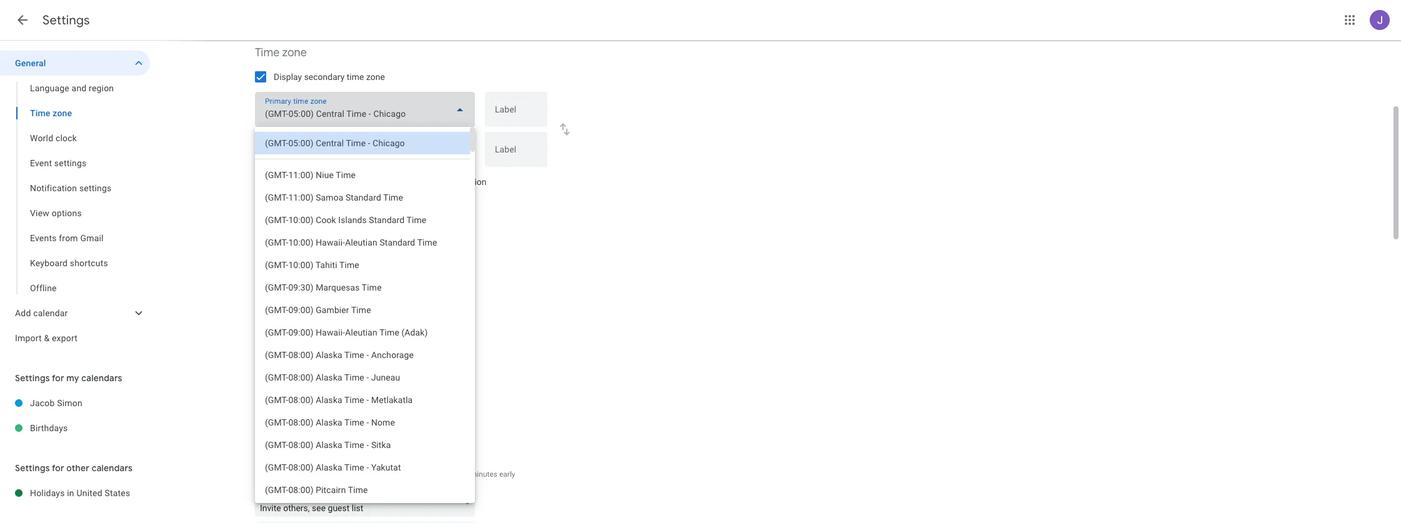 Task type: describe. For each thing, give the bounding box(es) containing it.
zone right secondary on the left top
[[366, 72, 385, 82]]

about
[[295, 202, 314, 211]]

settings heading
[[42, 12, 90, 28]]

general tree item
[[0, 51, 150, 76]]

general
[[15, 58, 46, 68]]

0 vertical spatial time
[[255, 46, 280, 60]]

simon
[[57, 398, 82, 408]]

settings for settings for other calendars
[[15, 462, 50, 474]]

list
[[352, 503, 363, 513]]

meetings left 5
[[305, 470, 336, 479]]

(gmt minus 11:00)niue time option
[[255, 164, 470, 186]]

offline
[[30, 283, 57, 293]]

more
[[276, 202, 293, 211]]

speedy meetings
[[274, 444, 341, 454]]

birthdays
[[30, 423, 68, 433]]

time inside tree
[[30, 108, 50, 118]]

(gmt minus 07:00)mexican pacific standard time - hermosillo option
[[255, 501, 470, 523]]

(gmt minus 08:00)alaska time - sitka option
[[255, 434, 470, 456]]

1 vertical spatial settings
[[79, 183, 112, 193]]

1 vertical spatial time zone
[[30, 108, 72, 118]]

1 to from the left
[[291, 177, 298, 187]]

meetings left 10
[[427, 470, 458, 479]]

current
[[426, 177, 453, 187]]

view options
[[30, 208, 82, 218]]

invite others, see guest list button
[[255, 490, 475, 520]]

primary time zone list box
[[255, 127, 470, 523]]

add
[[15, 308, 31, 318]]

for for my
[[52, 372, 64, 384]]

speedy
[[274, 444, 302, 454]]

(gmt minus 09:00)hawaii-aleutian time (adak) option
[[255, 321, 470, 344]]

for for other
[[52, 462, 64, 474]]

(gmt minus 08:00)pitcairn time option
[[255, 479, 470, 501]]

works
[[389, 202, 409, 211]]

event inside tree
[[30, 158, 52, 168]]

language
[[30, 83, 69, 93]]

holidays in united states tree item
[[0, 481, 150, 506]]

1 horizontal spatial world clock
[[255, 259, 315, 274]]

2 horizontal spatial clock
[[321, 286, 342, 296]]

0 horizontal spatial world
[[30, 133, 53, 143]]

1 vertical spatial clock
[[288, 259, 315, 274]]

world
[[297, 286, 319, 296]]

across
[[411, 202, 433, 211]]

0 vertical spatial time zone
[[255, 46, 307, 60]]

calendars for settings for my calendars
[[81, 372, 122, 384]]

(gmt minus 09:00)gambier time option
[[255, 299, 470, 321]]

import
[[15, 333, 42, 343]]

holidays
[[30, 488, 65, 498]]

clock inside group
[[56, 133, 77, 143]]

default
[[260, 494, 284, 502]]

2 to from the left
[[416, 177, 423, 187]]

holidays in united states
[[30, 488, 130, 498]]

learn
[[255, 202, 274, 211]]

(gmt minus 08:00)alaska time - anchorage option
[[255, 344, 470, 366]]

0 vertical spatial settings
[[54, 158, 87, 168]]

go back image
[[15, 12, 30, 27]]

1 vertical spatial and
[[390, 470, 403, 479]]

invite
[[260, 503, 281, 513]]

primary
[[344, 177, 373, 187]]

holidays in united states link
[[30, 481, 150, 506]]

region
[[89, 83, 114, 93]]

Label for primary time zone. text field
[[495, 105, 537, 122]]

see
[[312, 503, 326, 513]]

gmail
[[80, 233, 104, 243]]

longer
[[405, 470, 426, 479]]

other
[[66, 462, 89, 474]]

jacob
[[30, 398, 55, 408]]

display
[[274, 72, 302, 82]]

1 early from the left
[[372, 470, 388, 479]]

birthdays link
[[30, 416, 150, 441]]

2 early from the left
[[499, 470, 515, 479]]

(gmt minus 05:00)central time - chicago option
[[255, 132, 470, 154]]

1 horizontal spatial event
[[255, 378, 283, 392]]

2 minutes from the left
[[470, 470, 497, 479]]

0 vertical spatial event settings
[[30, 158, 87, 168]]

permissions
[[306, 494, 347, 502]]

show
[[274, 286, 295, 296]]

zone up the works
[[395, 177, 413, 187]]

keyboard shortcuts
[[30, 258, 108, 268]]



Task type: locate. For each thing, give the bounding box(es) containing it.
to right the "ask"
[[291, 177, 298, 187]]

others,
[[283, 503, 310, 513]]

(gmt minus 10:00)tahiti time option
[[255, 254, 470, 276]]

tree
[[0, 51, 150, 351]]

my up jacob simon tree item
[[66, 372, 79, 384]]

1 vertical spatial world
[[255, 259, 285, 274]]

0 vertical spatial guest
[[286, 494, 304, 502]]

time right primary
[[375, 177, 393, 187]]

time zone
[[255, 46, 307, 60], [30, 108, 72, 118]]

guest down "permissions" at left bottom
[[328, 503, 350, 513]]

meetings up 5
[[304, 444, 341, 454]]

settings up holidays
[[15, 462, 50, 474]]

world clock up show
[[255, 259, 315, 274]]

secondary
[[304, 72, 345, 82]]

add calendar
[[15, 308, 68, 318]]

and left region
[[72, 83, 87, 93]]

1 vertical spatial settings
[[15, 372, 50, 384]]

to
[[291, 177, 298, 187], [416, 177, 423, 187]]

2 vertical spatial settings
[[286, 378, 326, 392]]

meetings
[[304, 444, 341, 454], [305, 470, 336, 479], [427, 470, 458, 479]]

5
[[338, 470, 342, 479]]

(gmt minus 08:00)alaska time - yakutat option
[[255, 456, 470, 479]]

(gmt minus 08:00)alaska time - metlakatla option
[[255, 389, 470, 411]]

shortcuts
[[70, 258, 108, 268]]

0 horizontal spatial minutes
[[344, 470, 371, 479]]

1 vertical spatial event settings
[[255, 378, 326, 392]]

view
[[30, 208, 49, 218]]

settings for other calendars
[[15, 462, 133, 474]]

(gmt minus 10:00)cook islands standard time option
[[255, 209, 470, 231]]

(gmt minus 08:00)alaska time - juneau option
[[255, 366, 470, 389]]

calendar
[[33, 308, 68, 318]]

1 horizontal spatial early
[[499, 470, 515, 479]]

group containing language and region
[[0, 76, 150, 301]]

0 vertical spatial my
[[330, 177, 341, 187]]

time zone up display at the top of the page
[[255, 46, 307, 60]]

0 horizontal spatial time zone
[[30, 108, 72, 118]]

settings right "go back" icon
[[42, 12, 90, 28]]

1 vertical spatial calendars
[[92, 462, 133, 474]]

settings up jacob
[[15, 372, 50, 384]]

settings
[[54, 158, 87, 168], [79, 183, 112, 193], [286, 378, 326, 392]]

0 vertical spatial calendars
[[81, 372, 122, 384]]

event
[[30, 158, 52, 168], [255, 378, 283, 392]]

0 vertical spatial settings
[[42, 12, 90, 28]]

30
[[269, 470, 278, 479]]

notification settings
[[30, 183, 112, 193]]

(gmt minus 08:00)alaska time - nome option
[[255, 411, 470, 434]]

guest up others,
[[286, 494, 304, 502]]

(gmt minus 09:30)marquesas time option
[[255, 276, 470, 299]]

for
[[52, 372, 64, 384], [52, 462, 64, 474]]

0 horizontal spatial world clock
[[30, 133, 77, 143]]

language and region
[[30, 83, 114, 93]]

1 horizontal spatial guest
[[328, 503, 350, 513]]

0 vertical spatial clock
[[56, 133, 77, 143]]

my right update
[[330, 177, 341, 187]]

10
[[460, 470, 469, 479]]

end 30 minute meetings 5 minutes early and longer meetings 10 minutes early
[[255, 470, 515, 479]]

0 horizontal spatial clock
[[56, 133, 77, 143]]

calendars up the "states"
[[92, 462, 133, 474]]

for up jacob simon
[[52, 372, 64, 384]]

2 for from the top
[[52, 462, 64, 474]]

learn more about how google calendar works across
[[255, 202, 435, 211]]

1 horizontal spatial and
[[390, 470, 403, 479]]

in
[[67, 488, 74, 498]]

1 vertical spatial for
[[52, 462, 64, 474]]

settings for my calendars
[[15, 372, 122, 384]]

notification
[[30, 183, 77, 193]]

clock up show world clock
[[288, 259, 315, 274]]

1 horizontal spatial event settings
[[255, 378, 326, 392]]

export
[[52, 333, 78, 343]]

events
[[30, 233, 57, 243]]

keyboard
[[30, 258, 68, 268]]

and left longer
[[390, 470, 403, 479]]

minutes right 5
[[344, 470, 371, 479]]

calendar
[[357, 202, 387, 211]]

to left current
[[416, 177, 423, 187]]

event settings
[[30, 158, 87, 168], [255, 378, 326, 392]]

from
[[59, 233, 78, 243]]

1 horizontal spatial clock
[[288, 259, 315, 274]]

0 horizontal spatial time
[[347, 72, 364, 82]]

1 horizontal spatial time
[[375, 177, 393, 187]]

location
[[455, 177, 487, 187]]

import & export
[[15, 333, 78, 343]]

time up display at the top of the page
[[255, 46, 280, 60]]

early right 10
[[499, 470, 515, 479]]

world up show
[[255, 259, 285, 274]]

tree containing general
[[0, 51, 150, 351]]

group
[[0, 76, 150, 301]]

minute
[[280, 470, 303, 479]]

settings for settings
[[42, 12, 90, 28]]

0 vertical spatial for
[[52, 372, 64, 384]]

Label for secondary time zone. text field
[[495, 145, 537, 162]]

calendars up jacob simon tree item
[[81, 372, 122, 384]]

guest
[[286, 494, 304, 502], [328, 503, 350, 513]]

2 vertical spatial clock
[[321, 286, 342, 296]]

minutes
[[344, 470, 371, 479], [470, 470, 497, 479]]

calendars for settings for other calendars
[[92, 462, 133, 474]]

0 vertical spatial time
[[347, 72, 364, 82]]

ask to update my primary time zone to current location
[[274, 177, 487, 187]]

my
[[330, 177, 341, 187], [66, 372, 79, 384]]

None field
[[255, 92, 475, 127]]

&
[[44, 333, 50, 343]]

zone up display at the top of the page
[[282, 46, 307, 60]]

time
[[255, 46, 280, 60], [30, 108, 50, 118]]

birthdays tree item
[[0, 416, 150, 441]]

default guest permissions invite others, see guest list
[[260, 494, 363, 513]]

world clock up notification
[[30, 133, 77, 143]]

0 horizontal spatial my
[[66, 372, 79, 384]]

0 horizontal spatial and
[[72, 83, 87, 93]]

and
[[72, 83, 87, 93], [390, 470, 403, 479]]

jacob simon tree item
[[0, 391, 150, 416]]

early up invite others, see guest list popup button
[[372, 470, 388, 479]]

settings
[[42, 12, 90, 28], [15, 372, 50, 384], [15, 462, 50, 474]]

1 horizontal spatial minutes
[[470, 470, 497, 479]]

1 horizontal spatial to
[[416, 177, 423, 187]]

1 horizontal spatial time
[[255, 46, 280, 60]]

1 horizontal spatial world
[[255, 259, 285, 274]]

0 horizontal spatial time
[[30, 108, 50, 118]]

(gmt minus 10:00)hawaii-aleutian standard time option
[[255, 231, 470, 254]]

events from gmail
[[30, 233, 104, 243]]

states
[[105, 488, 130, 498]]

0 horizontal spatial event settings
[[30, 158, 87, 168]]

0 vertical spatial world clock
[[30, 133, 77, 143]]

united
[[77, 488, 102, 498]]

1 vertical spatial time
[[375, 177, 393, 187]]

(gmt minus 11:00)samoa standard time option
[[255, 186, 470, 209]]

settings for my calendars tree
[[0, 391, 150, 441]]

options
[[52, 208, 82, 218]]

0 horizontal spatial guest
[[286, 494, 304, 502]]

clock up notification settings
[[56, 133, 77, 143]]

0 horizontal spatial event
[[30, 158, 52, 168]]

2 vertical spatial settings
[[15, 462, 50, 474]]

clock right 'world'
[[321, 286, 342, 296]]

time
[[347, 72, 364, 82], [375, 177, 393, 187]]

0 vertical spatial and
[[72, 83, 87, 93]]

for left other
[[52, 462, 64, 474]]

jacob simon
[[30, 398, 82, 408]]

how
[[316, 202, 330, 211]]

settings for settings for my calendars
[[15, 372, 50, 384]]

world
[[30, 133, 53, 143], [255, 259, 285, 274]]

zone
[[282, 46, 307, 60], [366, 72, 385, 82], [53, 108, 72, 118], [395, 177, 413, 187]]

1 vertical spatial time
[[30, 108, 50, 118]]

1 vertical spatial my
[[66, 372, 79, 384]]

show world clock
[[274, 286, 342, 296]]

calendars
[[81, 372, 122, 384], [92, 462, 133, 474]]

1 vertical spatial event
[[255, 378, 283, 392]]

1 vertical spatial guest
[[328, 503, 350, 513]]

ask
[[274, 177, 288, 187]]

1 horizontal spatial my
[[330, 177, 341, 187]]

world clock inside group
[[30, 133, 77, 143]]

1 horizontal spatial time zone
[[255, 46, 307, 60]]

1 vertical spatial world clock
[[255, 259, 315, 274]]

0 vertical spatial event
[[30, 158, 52, 168]]

display secondary time zone
[[274, 72, 385, 82]]

world clock
[[30, 133, 77, 143], [255, 259, 315, 274]]

update
[[300, 177, 327, 187]]

1 for from the top
[[52, 372, 64, 384]]

time down language
[[30, 108, 50, 118]]

time zone down language
[[30, 108, 72, 118]]

clock
[[56, 133, 77, 143], [288, 259, 315, 274], [321, 286, 342, 296]]

early
[[372, 470, 388, 479], [499, 470, 515, 479]]

end
[[255, 470, 268, 479]]

0 horizontal spatial to
[[291, 177, 298, 187]]

zone down language and region on the top left of page
[[53, 108, 72, 118]]

minutes right 10
[[470, 470, 497, 479]]

0 vertical spatial world
[[30, 133, 53, 143]]

google
[[332, 202, 355, 211]]

time right secondary on the left top
[[347, 72, 364, 82]]

0 horizontal spatial early
[[372, 470, 388, 479]]

1 minutes from the left
[[344, 470, 371, 479]]

world down language
[[30, 133, 53, 143]]



Task type: vqa. For each thing, say whether or not it's contained in the screenshot.
tab list
no



